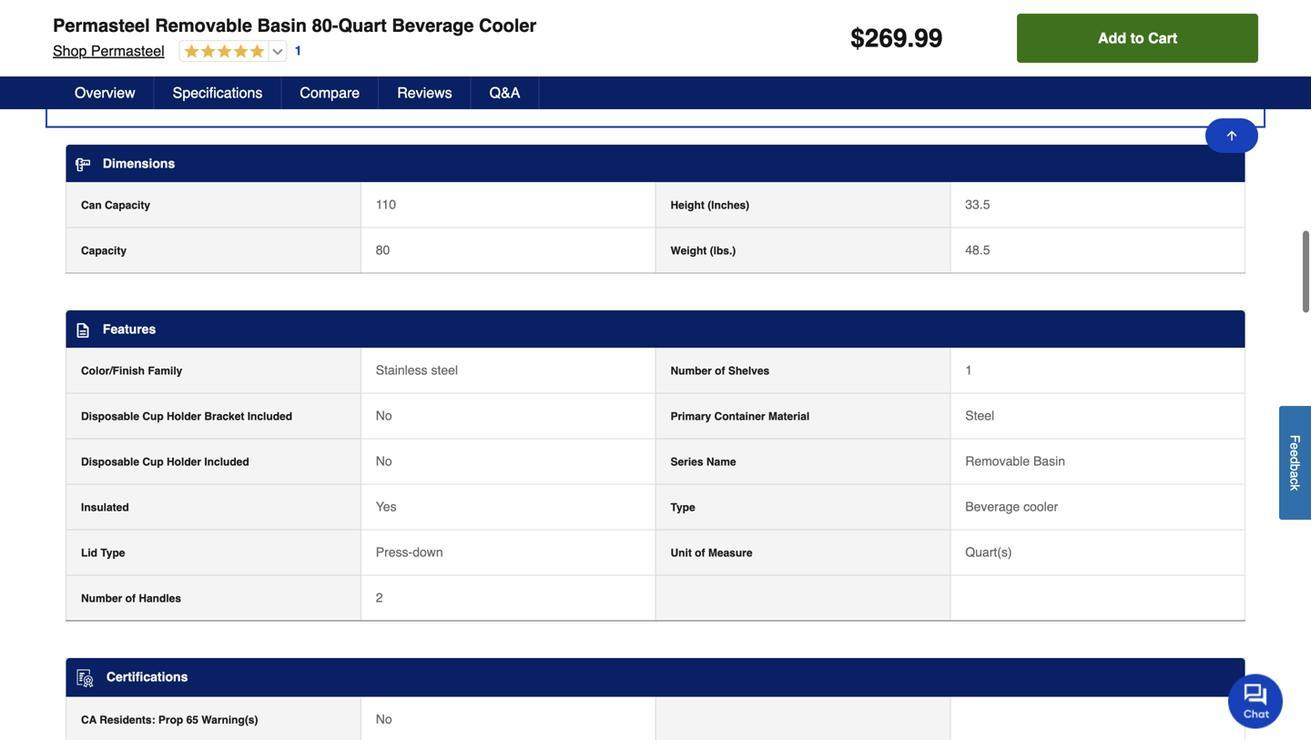 Task type: vqa. For each thing, say whether or not it's contained in the screenshot.


Task type: locate. For each thing, give the bounding box(es) containing it.
capacity
[[105, 199, 150, 212], [81, 245, 127, 257]]

disposable down color/finish
[[81, 411, 139, 423]]

four
[[82, 20, 108, 34]]

1 horizontal spatial type
[[671, 502, 696, 514]]

permasteel
[[53, 15, 150, 36], [91, 42, 165, 59]]

removable basin
[[966, 454, 1066, 469]]

features
[[103, 322, 156, 337]]

1
[[295, 43, 302, 58], [966, 363, 973, 378]]

1 disposable from the top
[[81, 411, 139, 423]]

0 horizontal spatial type
[[101, 547, 125, 560]]

1 specifications from the left
[[173, 84, 263, 101]]

0 horizontal spatial number
[[81, 593, 122, 606]]

0 horizontal spatial 2
[[271, 20, 278, 34]]

number up primary
[[671, 365, 712, 378]]

0 vertical spatial number
[[671, 365, 712, 378]]

basin left 80-
[[257, 15, 307, 36]]

1 vertical spatial no
[[376, 454, 392, 469]]

2 specifications from the left
[[67, 84, 216, 109]]

2 disposable from the top
[[81, 456, 139, 469]]

holder for steel
[[167, 411, 201, 423]]

0 vertical spatial 2
[[271, 20, 278, 34]]

5 stars image
[[180, 44, 265, 61]]

no for removable basin
[[376, 454, 392, 469]]

number for number of shelves
[[671, 365, 712, 378]]

ca
[[81, 714, 97, 727]]

$
[[851, 24, 865, 53]]

1 cup from the top
[[142, 411, 164, 423]]

press-down
[[376, 545, 443, 560]]

0 vertical spatial holder
[[167, 411, 201, 423]]

type right lid
[[101, 547, 125, 560]]

2 no from the top
[[376, 454, 392, 469]]

1 vertical spatial removable
[[966, 454, 1030, 469]]

capacity right can
[[105, 199, 150, 212]]

1 vertical spatial permasteel
[[91, 42, 165, 59]]

disposable cup holder bracket included
[[81, 411, 293, 423]]

0 horizontal spatial removable
[[155, 15, 252, 36]]

insulated
[[81, 502, 129, 514]]

measure
[[709, 547, 753, 560]]

0 horizontal spatial 1
[[295, 43, 302, 58]]

0 vertical spatial no
[[376, 409, 392, 423]]

compare button
[[282, 77, 379, 109]]

0 vertical spatial included
[[248, 411, 293, 423]]

included right bracket
[[248, 411, 293, 423]]

of left handles
[[125, 593, 136, 606]]

lid
[[81, 547, 97, 560]]

holder left bracket
[[167, 411, 201, 423]]

1 holder from the top
[[167, 411, 201, 423]]

1 horizontal spatial 2
[[376, 591, 383, 606]]

beverage up reviews
[[392, 15, 474, 36]]

1 vertical spatial disposable
[[81, 456, 139, 469]]

of right unit
[[695, 547, 706, 560]]

unit of measure
[[671, 547, 753, 560]]

can capacity
[[81, 199, 150, 212]]

cup down disposable cup holder bracket included
[[142, 456, 164, 469]]

q&a
[[490, 84, 521, 101]]

0 horizontal spatial beverage
[[392, 15, 474, 36]]

removable up 5 stars image
[[155, 15, 252, 36]]

0 vertical spatial of
[[715, 365, 726, 378]]

color/finish
[[81, 365, 145, 378]]

add
[[1099, 30, 1127, 46]]

add to cart
[[1099, 30, 1178, 46]]

ca residents: prop 65 warning(s)
[[81, 714, 258, 727]]

0 vertical spatial cup
[[142, 411, 164, 423]]

of
[[715, 365, 726, 378], [695, 547, 706, 560], [125, 593, 136, 606]]

1 horizontal spatial basin
[[1034, 454, 1066, 469]]

included down bracket
[[204, 456, 249, 469]]

removable
[[155, 15, 252, 36], [966, 454, 1030, 469]]

c
[[1289, 478, 1303, 485]]

holder
[[167, 411, 201, 423], [167, 456, 201, 469]]

unit
[[671, 547, 692, 560]]

e up d
[[1289, 443, 1303, 450]]

1 horizontal spatial removable
[[966, 454, 1030, 469]]

type up unit
[[671, 502, 696, 514]]

(inches)
[[708, 199, 750, 212]]

1 up steel
[[966, 363, 973, 378]]

basin up cooler
[[1034, 454, 1066, 469]]

included
[[248, 411, 293, 423], [204, 456, 249, 469]]

2
[[271, 20, 278, 34], [376, 591, 383, 606]]

permasteel up shop permasteel
[[53, 15, 150, 36]]

disposable
[[81, 411, 139, 423], [81, 456, 139, 469]]

2 horizontal spatial of
[[715, 365, 726, 378]]

0 vertical spatial beverage
[[392, 15, 474, 36]]

110
[[376, 197, 396, 212]]

e up b
[[1289, 450, 1303, 457]]

1 vertical spatial of
[[695, 547, 706, 560]]

of for quart(s)
[[695, 547, 706, 560]]

to
[[1131, 30, 1145, 46]]

disposable up insulated
[[81, 456, 139, 469]]

no
[[376, 409, 392, 423], [376, 454, 392, 469], [376, 712, 392, 727]]

f e e d b a c k
[[1289, 435, 1303, 491]]

0 vertical spatial disposable
[[81, 411, 139, 423]]

cooler
[[1024, 500, 1059, 514]]

48.5
[[966, 243, 991, 257]]

1 vertical spatial cup
[[142, 456, 164, 469]]

0 horizontal spatial basin
[[257, 15, 307, 36]]

prop
[[158, 714, 183, 727]]

warning(s)
[[202, 714, 258, 727]]

cup
[[142, 411, 164, 423], [142, 456, 164, 469]]

0 horizontal spatial of
[[125, 593, 136, 606]]

1 horizontal spatial of
[[695, 547, 706, 560]]

of left shelves
[[715, 365, 726, 378]]

removable up "beverage cooler"
[[966, 454, 1030, 469]]

specifications
[[173, 84, 263, 101], [67, 84, 216, 109]]

permasteel down caster
[[91, 42, 165, 59]]

shop
[[53, 42, 87, 59]]

80-
[[312, 15, 338, 36]]

color/finish family
[[81, 365, 183, 378]]

holder down disposable cup holder bracket included
[[167, 456, 201, 469]]

quart(s)
[[966, 545, 1013, 560]]

1 vertical spatial 1
[[966, 363, 973, 378]]

(2
[[193, 20, 205, 34]]

1 vertical spatial beverage
[[966, 500, 1021, 514]]

.
[[908, 24, 915, 53]]

33.5
[[966, 197, 991, 212]]

1 horizontal spatial number
[[671, 365, 712, 378]]

beverage up the quart(s)
[[966, 500, 1021, 514]]

primary
[[671, 411, 712, 423]]

cup down the family
[[142, 411, 164, 423]]

1 vertical spatial basin
[[1034, 454, 1066, 469]]

1 vertical spatial type
[[101, 547, 125, 560]]

0 vertical spatial removable
[[155, 15, 252, 36]]

k
[[1289, 485, 1303, 491]]

number of handles
[[81, 593, 181, 606]]

cart
[[1149, 30, 1178, 46]]

1 vertical spatial 2
[[376, 591, 383, 606]]

no for steel
[[376, 409, 392, 423]]

1 horizontal spatial beverage
[[966, 500, 1021, 514]]

2 right and
[[271, 20, 278, 34]]

d
[[1289, 457, 1303, 464]]

height (inches)
[[671, 199, 750, 212]]

2 cup from the top
[[142, 456, 164, 469]]

1 down locking)
[[295, 43, 302, 58]]

2 down press- at left bottom
[[376, 591, 383, 606]]

2 holder from the top
[[167, 456, 201, 469]]

1 vertical spatial holder
[[167, 456, 201, 469]]

add to cart button
[[1018, 14, 1259, 63]]

basin
[[257, 15, 307, 36], [1034, 454, 1066, 469]]

1 horizontal spatial 1
[[966, 363, 973, 378]]

1 no from the top
[[376, 409, 392, 423]]

number down lid type
[[81, 593, 122, 606]]

number
[[671, 365, 712, 378], [81, 593, 122, 606]]

shop permasteel
[[53, 42, 165, 59]]

capacity down can capacity
[[81, 245, 127, 257]]

disposable for steel
[[81, 411, 139, 423]]

0 vertical spatial basin
[[257, 15, 307, 36]]

1 vertical spatial number
[[81, 593, 122, 606]]

specifications down 5 stars image
[[173, 84, 263, 101]]

2 vertical spatial no
[[376, 712, 392, 727]]

specifications down shop permasteel
[[67, 84, 216, 109]]



Task type: describe. For each thing, give the bounding box(es) containing it.
65
[[186, 714, 199, 727]]

b
[[1289, 464, 1303, 471]]

steel
[[431, 363, 458, 378]]

0 vertical spatial type
[[671, 502, 696, 514]]

weight (lbs.)
[[671, 245, 736, 257]]

2 vertical spatial of
[[125, 593, 136, 606]]

material
[[769, 411, 810, 423]]

f
[[1289, 435, 1303, 443]]

certifications
[[106, 670, 188, 685]]

swivel
[[208, 20, 243, 34]]

cup for removable basin
[[142, 456, 164, 469]]

weight
[[671, 245, 707, 257]]

bracket
[[204, 411, 245, 423]]

wheels
[[150, 20, 190, 34]]

number for number of handles
[[81, 593, 122, 606]]

overview button
[[56, 77, 155, 109]]

permasteel removable basin 80-quart beverage cooler
[[53, 15, 537, 36]]

cup for steel
[[142, 411, 164, 423]]

four caster wheels (2 swivel and 2 locking)
[[82, 20, 326, 34]]

can
[[81, 199, 102, 212]]

1 e from the top
[[1289, 443, 1303, 450]]

(lbs.)
[[710, 245, 736, 257]]

chat invite button image
[[1229, 674, 1285, 729]]

and
[[246, 20, 268, 34]]

dimensions image
[[76, 158, 90, 172]]

arrow up image
[[1225, 128, 1240, 143]]

press-
[[376, 545, 413, 560]]

series name
[[671, 456, 737, 469]]

primary container material
[[671, 411, 810, 423]]

family
[[148, 365, 183, 378]]

f e e d b a c k button
[[1280, 406, 1312, 520]]

$ 269 . 99
[[851, 24, 943, 53]]

of for 1
[[715, 365, 726, 378]]

lid type
[[81, 547, 125, 560]]

269
[[865, 24, 908, 53]]

holder for removable basin
[[167, 456, 201, 469]]

locking)
[[282, 20, 326, 34]]

3 no from the top
[[376, 712, 392, 727]]

residents:
[[100, 714, 155, 727]]

beverage cooler
[[966, 500, 1059, 514]]

99
[[915, 24, 943, 53]]

shelves
[[729, 365, 770, 378]]

reviews
[[397, 84, 452, 101]]

name
[[707, 456, 737, 469]]

compare
[[300, 84, 360, 101]]

handles
[[139, 593, 181, 606]]

disposable cup holder included
[[81, 456, 249, 469]]

stainless steel
[[376, 363, 458, 378]]

0 vertical spatial permasteel
[[53, 15, 150, 36]]

steel
[[966, 409, 995, 423]]

caster
[[112, 20, 147, 34]]

0 vertical spatial capacity
[[105, 199, 150, 212]]

dimensions
[[103, 156, 175, 171]]

quart
[[338, 15, 387, 36]]

0 vertical spatial 1
[[295, 43, 302, 58]]

overview
[[75, 84, 135, 101]]

series
[[671, 456, 704, 469]]

1 vertical spatial capacity
[[81, 245, 127, 257]]

reviews button
[[379, 77, 472, 109]]

a
[[1289, 471, 1303, 478]]

container
[[715, 411, 766, 423]]

down
[[413, 545, 443, 560]]

1 vertical spatial included
[[204, 456, 249, 469]]

cooler
[[479, 15, 537, 36]]

q&a button
[[472, 77, 540, 109]]

disposable for removable basin
[[81, 456, 139, 469]]

stainless
[[376, 363, 428, 378]]

number of shelves
[[671, 365, 770, 378]]

notes image
[[76, 323, 90, 338]]

height
[[671, 199, 705, 212]]

80
[[376, 243, 390, 257]]

2 e from the top
[[1289, 450, 1303, 457]]

yes
[[376, 500, 397, 514]]



